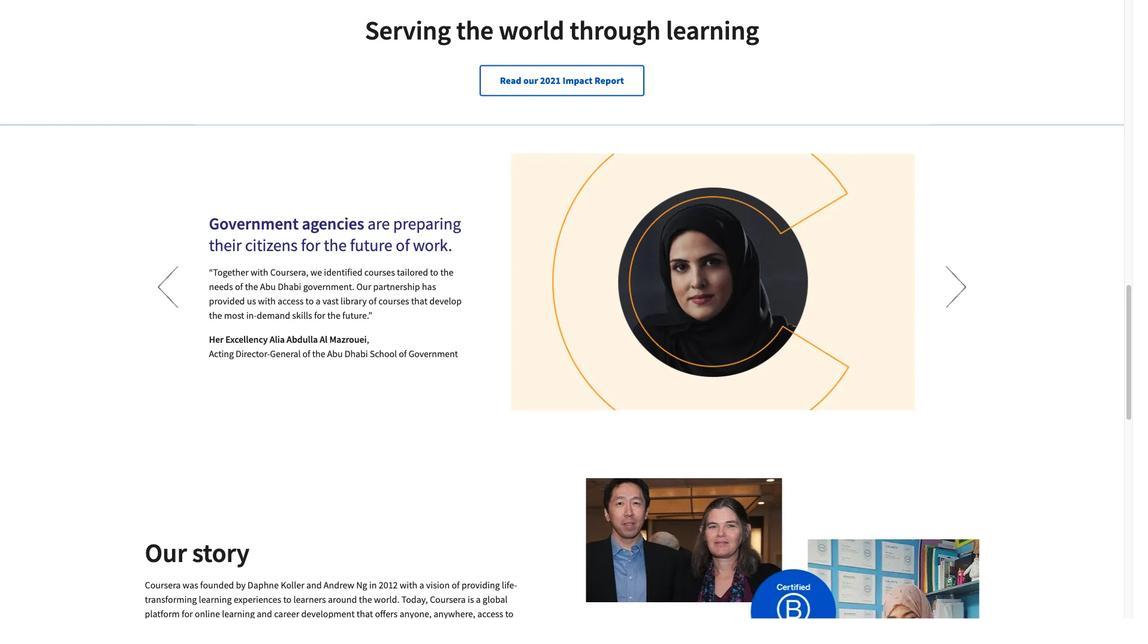 Task type: vqa. For each thing, say whether or not it's contained in the screenshot.
bottommost JOB-
no



Task type: describe. For each thing, give the bounding box(es) containing it.
world.
[[374, 594, 400, 606]]

is
[[468, 594, 474, 606]]

to inside coursera was founded by daphne koller and andrew ng in 2012 with a vision of providing life- transforming learning experiences to learners around the world. today, coursera is a global platform for online learning and career development that offers anyone, anywhere, access
[[283, 594, 292, 606]]

library
[[341, 296, 367, 308]]

0 vertical spatial and
[[307, 579, 322, 591]]

1 vertical spatial with
[[258, 296, 276, 308]]

the up us
[[245, 281, 258, 293]]

in-
[[246, 310, 257, 322]]

our
[[524, 75, 539, 87]]

career
[[274, 608, 300, 620]]

of down abdulla
[[303, 348, 311, 360]]

school
[[370, 348, 397, 360]]

of down "together
[[235, 281, 243, 293]]

abu for abdulla
[[327, 348, 343, 360]]

citizens
[[245, 235, 298, 256]]

2021
[[541, 75, 561, 87]]

agencies
[[302, 213, 365, 234]]

we
[[311, 267, 322, 279]]

tailored
[[397, 267, 428, 279]]

"together
[[209, 267, 249, 279]]

learners
[[294, 594, 326, 606]]

abdulla
[[287, 334, 318, 346]]

the inside her excellency alia abdulla al mazrouei , acting director-general of the abu dhabi school of government
[[312, 348, 326, 360]]

1 vertical spatial courses
[[379, 296, 409, 308]]

a inside ""together with coursera, we identified courses tailored to the needs of the abu dhabi government. our partnership has provided us with access to a vast library of courses that develop the most in-demand skills for the future.""
[[316, 296, 321, 308]]

online
[[195, 608, 220, 620]]

us
[[247, 296, 256, 308]]

skills
[[292, 310, 312, 322]]

mazrouei
[[330, 334, 367, 346]]

in
[[369, 579, 377, 591]]

of inside coursera was founded by daphne koller and andrew ng in 2012 with a vision of providing life- transforming learning experiences to learners around the world. today, coursera is a global platform for online learning and career development that offers anyone, anywhere, access
[[452, 579, 460, 591]]

their
[[209, 235, 242, 256]]

the inside are preparing their citizens for the future of work.
[[324, 235, 347, 256]]

has
[[422, 281, 436, 293]]

1 vertical spatial a
[[420, 579, 425, 591]]

global
[[483, 594, 508, 606]]

1 vertical spatial learning
[[199, 594, 232, 606]]

the left the world
[[456, 14, 494, 47]]

world
[[499, 14, 565, 47]]

her
[[209, 334, 224, 346]]

her excellency alia abdulla al mazrouei , acting director-general of the abu dhabi school of government
[[209, 334, 458, 360]]

the inside coursera was founded by daphne koller and andrew ng in 2012 with a vision of providing life- transforming learning experiences to learners around the world. today, coursera is a global platform for online learning and career development that offers anyone, anywhere, access
[[359, 594, 372, 606]]

read our 2021 impact report link
[[480, 65, 645, 96]]

of right "school"
[[399, 348, 407, 360]]

vision
[[426, 579, 450, 591]]

around
[[328, 594, 357, 606]]

right arrow image
[[930, 263, 980, 312]]

future
[[350, 235, 393, 256]]

325 government agencies image
[[512, 154, 916, 411]]

anyone,
[[400, 608, 432, 620]]

2012
[[379, 579, 398, 591]]

providing
[[462, 579, 500, 591]]

government inside her excellency alia abdulla al mazrouei , acting director-general of the abu dhabi school of government
[[409, 348, 458, 360]]

today,
[[402, 594, 428, 606]]

director-
[[236, 348, 270, 360]]

left arrow image
[[145, 263, 195, 312]]

koller
[[281, 579, 305, 591]]

by
[[236, 579, 246, 591]]

that inside coursera was founded by daphne koller and andrew ng in 2012 with a vision of providing life- transforming learning experiences to learners around the world. today, coursera is a global platform for online learning and career development that offers anyone, anywhere, access
[[357, 608, 373, 620]]

read
[[500, 75, 522, 87]]

for inside coursera was founded by daphne koller and andrew ng in 2012 with a vision of providing life- transforming learning experiences to learners around the world. today, coursera is a global platform for online learning and career development that offers anyone, anywhere, access
[[182, 608, 193, 620]]

our inside ""together with coursera, we identified courses tailored to the needs of the abu dhabi government. our partnership has provided us with access to a vast library of courses that develop the most in-demand skills for the future.""
[[357, 281, 372, 293]]

our story image
[[586, 479, 980, 620]]

general
[[270, 348, 301, 360]]

founded
[[200, 579, 234, 591]]

alia
[[270, 334, 285, 346]]

2 vertical spatial learning
[[222, 608, 255, 620]]

0 vertical spatial with
[[251, 267, 268, 279]]

identified
[[324, 267, 363, 279]]

0 vertical spatial learning
[[666, 14, 760, 47]]

dhabi for school
[[345, 348, 368, 360]]

access inside coursera was founded by daphne koller and andrew ng in 2012 with a vision of providing life- transforming learning experiences to learners around the world. today, coursera is a global platform for online learning and career development that offers anyone, anywhere, access
[[478, 608, 504, 620]]



Task type: locate. For each thing, give the bounding box(es) containing it.
platform
[[145, 608, 180, 620]]

access
[[278, 296, 304, 308], [478, 608, 504, 620]]

offers
[[375, 608, 398, 620]]

with up us
[[251, 267, 268, 279]]

0 vertical spatial a
[[316, 296, 321, 308]]

courses
[[365, 267, 395, 279], [379, 296, 409, 308]]

1 vertical spatial that
[[357, 608, 373, 620]]

1 vertical spatial to
[[306, 296, 314, 308]]

the down al
[[312, 348, 326, 360]]

excellency
[[226, 334, 268, 346]]

dhabi down coursera,
[[278, 281, 302, 293]]

1 horizontal spatial government
[[409, 348, 458, 360]]

courses down partnership
[[379, 296, 409, 308]]

to
[[430, 267, 439, 279], [306, 296, 314, 308], [283, 594, 292, 606]]

are preparing their citizens for the future of work.
[[209, 213, 461, 256]]

the down provided
[[209, 310, 222, 322]]

government.
[[303, 281, 355, 293]]

the down the agencies
[[324, 235, 347, 256]]

serving the world through learning
[[365, 14, 760, 47]]

andrew
[[324, 579, 355, 591]]

the down vast
[[328, 310, 341, 322]]

with right us
[[258, 296, 276, 308]]

and down the experiences
[[257, 608, 272, 620]]

and up learners
[[307, 579, 322, 591]]

work.
[[413, 235, 453, 256]]

for left 'online' at the left bottom of page
[[182, 608, 193, 620]]

serving
[[365, 14, 451, 47]]

abu
[[260, 281, 276, 293], [327, 348, 343, 360]]

our up library
[[357, 281, 372, 293]]

abu down al
[[327, 348, 343, 360]]

1 vertical spatial for
[[314, 310, 326, 322]]

that
[[411, 296, 428, 308], [357, 608, 373, 620]]

1 vertical spatial our
[[145, 536, 187, 570]]

1 horizontal spatial access
[[478, 608, 504, 620]]

experiences
[[234, 594, 282, 606]]

and
[[307, 579, 322, 591], [257, 608, 272, 620]]

our
[[357, 281, 372, 293], [145, 536, 187, 570]]

0 horizontal spatial coursera
[[145, 579, 181, 591]]

acting
[[209, 348, 234, 360]]

was
[[183, 579, 198, 591]]

0 horizontal spatial that
[[357, 608, 373, 620]]

0 vertical spatial that
[[411, 296, 428, 308]]

0 vertical spatial government
[[209, 213, 299, 234]]

read our 2021 impact report
[[500, 75, 625, 87]]

access down global
[[478, 608, 504, 620]]

story
[[192, 536, 250, 570]]

0 vertical spatial dhabi
[[278, 281, 302, 293]]

1 horizontal spatial dhabi
[[345, 348, 368, 360]]

learning
[[666, 14, 760, 47], [199, 594, 232, 606], [222, 608, 255, 620]]

1 horizontal spatial a
[[420, 579, 425, 591]]

future."
[[343, 310, 373, 322]]

coursera,
[[270, 267, 309, 279]]

abu inside her excellency alia abdulla al mazrouei , acting director-general of the abu dhabi school of government
[[327, 348, 343, 360]]

our story
[[145, 536, 250, 570]]

0 horizontal spatial abu
[[260, 281, 276, 293]]

2 vertical spatial to
[[283, 594, 292, 606]]

1 vertical spatial government
[[409, 348, 458, 360]]

for inside are preparing their citizens for the future of work.
[[301, 235, 321, 256]]

read our 2021 impact report button
[[480, 65, 645, 96]]

through
[[570, 14, 661, 47]]

are
[[368, 213, 390, 234]]

partnership
[[374, 281, 420, 293]]

0 vertical spatial our
[[357, 281, 372, 293]]

coursera
[[145, 579, 181, 591], [430, 594, 466, 606]]

to up has
[[430, 267, 439, 279]]

government agencies
[[209, 213, 365, 234]]

1 vertical spatial abu
[[327, 348, 343, 360]]

impact
[[563, 75, 593, 87]]

2 vertical spatial for
[[182, 608, 193, 620]]

courses up partnership
[[365, 267, 395, 279]]

vast
[[323, 296, 339, 308]]

government right "school"
[[409, 348, 458, 360]]

0 vertical spatial coursera
[[145, 579, 181, 591]]

of
[[396, 235, 410, 256], [235, 281, 243, 293], [369, 296, 377, 308], [303, 348, 311, 360], [399, 348, 407, 360], [452, 579, 460, 591]]

0 horizontal spatial access
[[278, 296, 304, 308]]

2 horizontal spatial a
[[476, 594, 481, 606]]

provided
[[209, 296, 245, 308]]

of up tailored
[[396, 235, 410, 256]]

1 horizontal spatial our
[[357, 281, 372, 293]]

ng
[[357, 579, 368, 591]]

transforming
[[145, 594, 197, 606]]

most
[[224, 310, 244, 322]]

the up develop
[[441, 267, 454, 279]]

1 horizontal spatial that
[[411, 296, 428, 308]]

for right the skills
[[314, 310, 326, 322]]

dhabi
[[278, 281, 302, 293], [345, 348, 368, 360]]

dhabi inside her excellency alia abdulla al mazrouei , acting director-general of the abu dhabi school of government
[[345, 348, 368, 360]]

0 horizontal spatial a
[[316, 296, 321, 308]]

demand
[[257, 310, 290, 322]]

0 horizontal spatial dhabi
[[278, 281, 302, 293]]

that left offers
[[357, 608, 373, 620]]

0 vertical spatial abu
[[260, 281, 276, 293]]

daphne
[[248, 579, 279, 591]]

the
[[456, 14, 494, 47], [324, 235, 347, 256], [441, 267, 454, 279], [245, 281, 258, 293], [209, 310, 222, 322], [328, 310, 341, 322], [312, 348, 326, 360], [359, 594, 372, 606]]

coursera up anywhere,
[[430, 594, 466, 606]]

for inside ""together with coursera, we identified courses tailored to the needs of the abu dhabi government. our partnership has provided us with access to a vast library of courses that develop the most in-demand skills for the future.""
[[314, 310, 326, 322]]

abu inside ""together with coursera, we identified courses tailored to the needs of the abu dhabi government. our partnership has provided us with access to a vast library of courses that develop the most in-demand skills for the future.""
[[260, 281, 276, 293]]

1 horizontal spatial coursera
[[430, 594, 466, 606]]

develop
[[430, 296, 462, 308]]

al
[[320, 334, 328, 346]]

1 horizontal spatial and
[[307, 579, 322, 591]]

0 horizontal spatial and
[[257, 608, 272, 620]]

0 vertical spatial to
[[430, 267, 439, 279]]

coursera was founded by daphne koller and andrew ng in 2012 with a vision of providing life- transforming learning experiences to learners around the world. today, coursera is a global platform for online learning and career development that offers anyone, anywhere, access 
[[145, 579, 522, 620]]

0 horizontal spatial government
[[209, 213, 299, 234]]

2 vertical spatial with
[[400, 579, 418, 591]]

abu for we
[[260, 281, 276, 293]]

to up the career
[[283, 594, 292, 606]]

preparing
[[393, 213, 461, 234]]

a
[[316, 296, 321, 308], [420, 579, 425, 591], [476, 594, 481, 606]]

a left vast
[[316, 296, 321, 308]]

access up the skills
[[278, 296, 304, 308]]

for
[[301, 235, 321, 256], [314, 310, 326, 322], [182, 608, 193, 620]]

dhabi inside ""together with coursera, we identified courses tailored to the needs of the abu dhabi government. our partnership has provided us with access to a vast library of courses that develop the most in-demand skills for the future.""
[[278, 281, 302, 293]]

0 vertical spatial access
[[278, 296, 304, 308]]

coursera up transforming
[[145, 579, 181, 591]]

1 horizontal spatial abu
[[327, 348, 343, 360]]

abu down coursera,
[[260, 281, 276, 293]]

of right library
[[369, 296, 377, 308]]

report
[[595, 75, 625, 87]]

anywhere,
[[434, 608, 476, 620]]

dhabi down mazrouei
[[345, 348, 368, 360]]

2 vertical spatial a
[[476, 594, 481, 606]]

to up the skills
[[306, 296, 314, 308]]

0 vertical spatial for
[[301, 235, 321, 256]]

2 horizontal spatial to
[[430, 267, 439, 279]]

1 vertical spatial dhabi
[[345, 348, 368, 360]]

a up today,
[[420, 579, 425, 591]]

with up today,
[[400, 579, 418, 591]]

of right vision
[[452, 579, 460, 591]]

a right is
[[476, 594, 481, 606]]

of inside are preparing their citizens for the future of work.
[[396, 235, 410, 256]]

,
[[367, 334, 369, 346]]

with
[[251, 267, 268, 279], [258, 296, 276, 308], [400, 579, 418, 591]]

0 vertical spatial courses
[[365, 267, 395, 279]]

"together with coursera, we identified courses tailored to the needs of the abu dhabi government. our partnership has provided us with access to a vast library of courses that develop the most in-demand skills for the future."
[[209, 267, 462, 322]]

life-
[[502, 579, 518, 591]]

dhabi for government.
[[278, 281, 302, 293]]

0 horizontal spatial our
[[145, 536, 187, 570]]

access inside ""together with coursera, we identified courses tailored to the needs of the abu dhabi government. our partnership has provided us with access to a vast library of courses that develop the most in-demand skills for the future.""
[[278, 296, 304, 308]]

with inside coursera was founded by daphne koller and andrew ng in 2012 with a vision of providing life- transforming learning experiences to learners around the world. today, coursera is a global platform for online learning and career development that offers anyone, anywhere, access
[[400, 579, 418, 591]]

that down has
[[411, 296, 428, 308]]

government
[[209, 213, 299, 234], [409, 348, 458, 360]]

our up was
[[145, 536, 187, 570]]

1 vertical spatial coursera
[[430, 594, 466, 606]]

needs
[[209, 281, 233, 293]]

development
[[301, 608, 355, 620]]

the down ng
[[359, 594, 372, 606]]

for up we
[[301, 235, 321, 256]]

0 horizontal spatial to
[[283, 594, 292, 606]]

government up citizens
[[209, 213, 299, 234]]

1 vertical spatial access
[[478, 608, 504, 620]]

1 horizontal spatial to
[[306, 296, 314, 308]]

1 vertical spatial and
[[257, 608, 272, 620]]

that inside ""together with coursera, we identified courses tailored to the needs of the abu dhabi government. our partnership has provided us with access to a vast library of courses that develop the most in-demand skills for the future.""
[[411, 296, 428, 308]]



